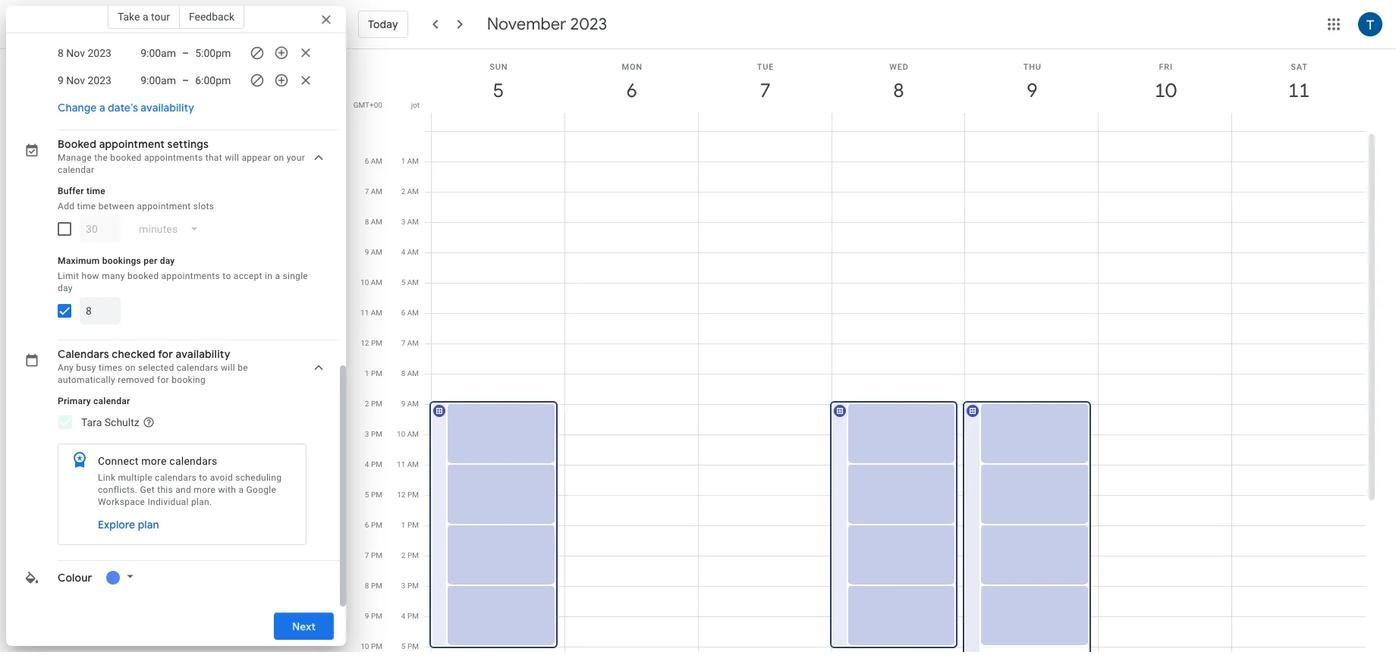 Task type: describe. For each thing, give the bounding box(es) containing it.
fri 10
[[1154, 62, 1176, 103]]

2 vertical spatial calendars
[[155, 473, 197, 483]]

that
[[205, 152, 222, 163]]

4 am
[[401, 248, 419, 257]]

8 pm
[[365, 582, 383, 591]]

your
[[287, 152, 305, 163]]

7 left 2 am
[[365, 187, 369, 196]]

will inside the 'calendars checked for availability any busy times on selected calendars will be automatically removed for booking'
[[221, 363, 235, 373]]

date's
[[108, 101, 138, 114]]

a inside maximum bookings per day limit how many booked appointments to accept in a single day
[[275, 271, 280, 281]]

colour
[[58, 571, 92, 585]]

automatically
[[58, 375, 115, 385]]

1 vertical spatial 1 pm
[[401, 521, 419, 530]]

sun
[[490, 62, 508, 72]]

1 horizontal spatial more
[[194, 485, 216, 495]]

1 vertical spatial 2
[[365, 400, 369, 408]]

booked inside maximum bookings per day limit how many booked appointments to accept in a single day
[[127, 271, 159, 281]]

next
[[292, 620, 316, 634]]

removed
[[118, 375, 155, 385]]

Date text field
[[58, 44, 112, 62]]

5 right 10 pm
[[401, 643, 406, 651]]

plan.
[[191, 497, 212, 508]]

and
[[176, 485, 191, 495]]

tara
[[81, 416, 102, 429]]

0 vertical spatial time
[[87, 186, 105, 196]]

9 inside the "thu 9"
[[1026, 78, 1037, 103]]

tue
[[757, 62, 774, 72]]

11 inside 11 column header
[[1288, 78, 1309, 103]]

sun 5
[[490, 62, 508, 103]]

5 inside sun 5
[[492, 78, 503, 103]]

availability for for
[[176, 347, 230, 361]]

appointment inside booked appointment settings manage the booked appointments that will appear on your calendar
[[99, 137, 165, 151]]

on inside the 'calendars checked for availability any busy times on selected calendars will be automatically removed for booking'
[[125, 363, 136, 373]]

11 column header
[[1232, 49, 1366, 131]]

available
[[249, 22, 287, 32]]

0 vertical spatial 3
[[401, 218, 406, 226]]

maximum
[[58, 256, 100, 266]]

0 vertical spatial 2 pm
[[365, 400, 383, 408]]

1 vertical spatial for
[[157, 375, 169, 385]]

1 horizontal spatial 4 pm
[[401, 613, 419, 621]]

fri
[[1159, 62, 1173, 72]]

thu 9
[[1024, 62, 1042, 103]]

1 horizontal spatial 11
[[397, 461, 406, 469]]

1 vertical spatial calendar
[[93, 396, 130, 407]]

End time text field
[[195, 44, 238, 62]]

wednesday, 8 november element
[[882, 74, 917, 109]]

scheduling
[[236, 473, 282, 483]]

booking
[[172, 375, 206, 385]]

busy
[[76, 363, 96, 373]]

add
[[58, 201, 75, 212]]

7 cell from the left
[[1233, 131, 1366, 653]]

7 down 5 am
[[401, 339, 406, 348]]

be
[[238, 363, 248, 373]]

today button
[[358, 6, 408, 43]]

appear
[[242, 152, 271, 163]]

accept
[[234, 271, 262, 281]]

primary
[[58, 396, 91, 407]]

3 am
[[401, 218, 419, 226]]

1 vertical spatial time
[[77, 201, 96, 212]]

selected
[[138, 363, 174, 373]]

0 horizontal spatial 12
[[361, 339, 369, 348]]

friday, 10 november element
[[1149, 74, 1184, 109]]

explore
[[98, 518, 135, 532]]

will inside booked appointment settings manage the booked appointments that will appear on your calendar
[[225, 152, 239, 163]]

how
[[82, 271, 99, 281]]

bookings
[[102, 256, 141, 266]]

indicate times on specific dates when you're available
[[58, 22, 287, 32]]

End time text field
[[195, 71, 238, 89]]

1 vertical spatial calendars
[[170, 455, 217, 467]]

individual
[[148, 497, 189, 508]]

5 down 4 am
[[401, 279, 406, 287]]

maximum bookings per day limit how many booked appointments to accept in a single day
[[58, 256, 308, 293]]

1 vertical spatial 6 am
[[401, 309, 419, 317]]

connect
[[98, 455, 139, 467]]

0 vertical spatial 6 am
[[365, 157, 383, 165]]

1 cell from the left
[[430, 131, 565, 653]]

monday, 6 november element
[[615, 74, 650, 109]]

primary calendar
[[58, 396, 130, 407]]

5 column header
[[431, 49, 565, 131]]

1 horizontal spatial 9 am
[[401, 400, 419, 408]]

settings
[[167, 137, 209, 151]]

tue 7
[[757, 62, 774, 103]]

a inside "connect more calendars link multiple calendars to avoid scheduling conflicts. get this and more with a google workspace individual plan."
[[239, 485, 244, 495]]

grid containing 5
[[352, 49, 1378, 653]]

schultz
[[105, 416, 139, 429]]

2 cell from the left
[[565, 131, 699, 653]]

on inside booked appointment settings manage the booked appointments that will appear on your calendar
[[274, 152, 284, 163]]

google
[[246, 485, 276, 495]]

0 vertical spatial 4 pm
[[365, 461, 383, 469]]

wed
[[890, 62, 909, 72]]

availability for date's
[[141, 101, 194, 114]]

booked inside booked appointment settings manage the booked appointments that will appear on your calendar
[[110, 152, 142, 163]]

0 vertical spatial 9 am
[[365, 248, 383, 257]]

6 pm
[[365, 521, 383, 530]]

calendars inside the 'calendars checked for availability any busy times on selected calendars will be automatically removed for booking'
[[177, 363, 218, 373]]

feedback button
[[180, 5, 244, 29]]

tour
[[151, 11, 170, 23]]

avoid
[[210, 473, 233, 483]]

take a tour
[[118, 11, 170, 23]]

0 horizontal spatial 5 pm
[[365, 491, 383, 499]]

2 vertical spatial 4
[[401, 613, 406, 621]]

0 horizontal spatial more
[[141, 455, 167, 467]]

any
[[58, 363, 74, 373]]

6 left 1 am
[[365, 157, 369, 165]]

calendars
[[58, 347, 109, 361]]

1 vertical spatial 7 am
[[401, 339, 419, 348]]

2 vertical spatial 3
[[401, 582, 406, 591]]

6 down 5 am
[[401, 309, 406, 317]]

checked
[[112, 347, 156, 361]]

when
[[196, 22, 219, 32]]

appointment inside "buffer time add time between appointment slots"
[[137, 201, 191, 212]]

1 vertical spatial 3
[[365, 430, 369, 439]]

workspace
[[98, 497, 145, 508]]

0 vertical spatial 11 am
[[361, 309, 383, 317]]

explore plan button
[[92, 511, 165, 539]]

multiple
[[118, 473, 152, 483]]

conflicts.
[[98, 485, 138, 495]]

november
[[487, 14, 567, 35]]

gmt+00
[[354, 101, 383, 109]]

feedback
[[189, 11, 235, 23]]

1 horizontal spatial 10 am
[[397, 430, 419, 439]]

slots
[[193, 201, 214, 212]]

take a tour button
[[108, 5, 180, 29]]

1 horizontal spatial 2 pm
[[401, 552, 419, 560]]

manage
[[58, 152, 92, 163]]

0 horizontal spatial 11
[[361, 309, 369, 317]]

specific
[[134, 22, 167, 32]]

change a date's availability button
[[52, 94, 200, 121]]

2 am
[[401, 187, 419, 196]]

a left date's
[[99, 101, 105, 114]]

1 vertical spatial 1
[[365, 370, 369, 378]]



Task type: vqa. For each thing, say whether or not it's contained in the screenshot.
the bottom 4 pm
yes



Task type: locate. For each thing, give the bounding box(es) containing it.
2 vertical spatial on
[[125, 363, 136, 373]]

day down limit at the left
[[58, 283, 73, 293]]

limit
[[58, 271, 79, 281]]

appointment up the on the top
[[99, 137, 165, 151]]

1 vertical spatial appointments
[[161, 271, 220, 281]]

6 column header
[[565, 49, 699, 131]]

you're
[[221, 22, 247, 32]]

calendar
[[58, 164, 94, 175], [93, 396, 130, 407]]

for down selected
[[157, 375, 169, 385]]

0 horizontal spatial 11 am
[[361, 309, 383, 317]]

availability
[[141, 101, 194, 114], [176, 347, 230, 361]]

2 pm
[[365, 400, 383, 408], [401, 552, 419, 560]]

appointments inside booked appointment settings manage the booked appointments that will appear on your calendar
[[144, 152, 203, 163]]

Start time text field
[[134, 44, 176, 62], [134, 71, 176, 89]]

0 horizontal spatial 10 am
[[361, 279, 383, 287]]

0 horizontal spatial 2 pm
[[365, 400, 383, 408]]

booked
[[110, 152, 142, 163], [127, 271, 159, 281]]

0 vertical spatial 2
[[401, 187, 406, 196]]

11
[[1288, 78, 1309, 103], [361, 309, 369, 317], [397, 461, 406, 469]]

sat
[[1291, 62, 1308, 72]]

1 vertical spatial 11 am
[[397, 461, 419, 469]]

0 vertical spatial 4
[[401, 248, 406, 257]]

Buffer time number field
[[86, 215, 115, 243]]

link
[[98, 473, 116, 483]]

0 horizontal spatial 7 am
[[365, 187, 383, 196]]

calendar down manage
[[58, 164, 94, 175]]

jot
[[411, 101, 420, 109]]

buffer
[[58, 186, 84, 196]]

9 pm
[[365, 613, 383, 621]]

0 vertical spatial more
[[141, 455, 167, 467]]

1 vertical spatial 12
[[397, 491, 406, 499]]

availability inside change a date's availability button
[[141, 101, 194, 114]]

6 am left 1 am
[[365, 157, 383, 165]]

6 cell from the left
[[1099, 131, 1233, 653]]

on left specific
[[121, 22, 131, 32]]

cell
[[430, 131, 565, 653], [565, 131, 699, 653], [699, 131, 832, 653], [830, 131, 966, 653], [964, 131, 1099, 653], [1099, 131, 1233, 653], [1233, 131, 1366, 653]]

1 vertical spatial 4
[[365, 461, 369, 469]]

appointments inside maximum bookings per day limit how many booked appointments to accept in a single day
[[161, 271, 220, 281]]

0 vertical spatial appointment
[[99, 137, 165, 151]]

0 horizontal spatial 4 pm
[[365, 461, 383, 469]]

will left the be
[[221, 363, 235, 373]]

1 horizontal spatial to
[[223, 271, 231, 281]]

for up selected
[[158, 347, 173, 361]]

a right the with
[[239, 485, 244, 495]]

appointment left the slots
[[137, 201, 191, 212]]

1 vertical spatial availability
[[176, 347, 230, 361]]

november 2023
[[487, 14, 608, 35]]

0 vertical spatial 8 am
[[365, 218, 383, 226]]

12
[[361, 339, 369, 348], [397, 491, 406, 499]]

3 cell from the left
[[699, 131, 832, 653]]

thursday, 9 november element
[[1015, 74, 1050, 109]]

2 vertical spatial 11
[[397, 461, 406, 469]]

7 up the 8 pm
[[365, 552, 369, 560]]

0 vertical spatial 7 am
[[365, 187, 383, 196]]

indicate
[[58, 22, 92, 32]]

times inside the 'calendars checked for availability any busy times on selected calendars will be automatically removed for booking'
[[99, 363, 123, 373]]

8 column header
[[832, 49, 966, 131]]

4 pm up "6 pm"
[[365, 461, 383, 469]]

4
[[401, 248, 406, 257], [365, 461, 369, 469], [401, 613, 406, 621]]

start time text field for end time text box
[[134, 44, 176, 62]]

0 horizontal spatial 3 pm
[[365, 430, 383, 439]]

calendar up tara schultz
[[93, 396, 130, 407]]

a
[[143, 11, 148, 23], [99, 101, 105, 114], [275, 271, 280, 281], [239, 485, 244, 495]]

1 start time text field from the top
[[134, 44, 176, 62]]

next button
[[274, 609, 334, 645]]

3
[[401, 218, 406, 226], [365, 430, 369, 439], [401, 582, 406, 591]]

0 vertical spatial start time text field
[[134, 44, 176, 62]]

– for end time text box
[[182, 47, 189, 59]]

5 up "6 pm"
[[365, 491, 369, 499]]

9 column header
[[965, 49, 1099, 131]]

booked right the on the top
[[110, 152, 142, 163]]

10 pm
[[361, 643, 383, 651]]

7
[[759, 78, 770, 103], [365, 187, 369, 196], [401, 339, 406, 348], [365, 552, 369, 560]]

1
[[401, 157, 406, 165], [365, 370, 369, 378], [401, 521, 406, 530]]

1 vertical spatial times
[[99, 363, 123, 373]]

Date text field
[[58, 71, 112, 89]]

7 am
[[365, 187, 383, 196], [401, 339, 419, 348]]

availability up settings
[[141, 101, 194, 114]]

2 horizontal spatial 11
[[1288, 78, 1309, 103]]

mon
[[622, 62, 643, 72]]

appointments left accept at the left top
[[161, 271, 220, 281]]

in
[[265, 271, 273, 281]]

row
[[425, 131, 1366, 653]]

0 vertical spatial appointments
[[144, 152, 203, 163]]

0 horizontal spatial 1 pm
[[365, 370, 383, 378]]

10 inside column header
[[1154, 78, 1176, 103]]

4 pm right 9 pm
[[401, 613, 419, 621]]

2 – from the top
[[182, 74, 189, 86]]

per
[[144, 256, 157, 266]]

0 vertical spatial day
[[160, 256, 175, 266]]

7 am down 5 am
[[401, 339, 419, 348]]

saturday, 11 november element
[[1282, 74, 1317, 109]]

0 horizontal spatial 8 am
[[365, 218, 383, 226]]

4 down 3 am on the left of the page
[[401, 248, 406, 257]]

6 up 7 pm
[[365, 521, 369, 530]]

change a date's availability
[[58, 101, 194, 114]]

1 vertical spatial on
[[274, 152, 284, 163]]

–
[[182, 47, 189, 59], [182, 74, 189, 86]]

single
[[283, 271, 308, 281]]

6
[[626, 78, 637, 103], [365, 157, 369, 165], [401, 309, 406, 317], [365, 521, 369, 530]]

0 vertical spatial on
[[121, 22, 131, 32]]

1 vertical spatial 12 pm
[[397, 491, 419, 499]]

a right "in" at the top of the page
[[275, 271, 280, 281]]

wed 8
[[890, 62, 909, 103]]

0 horizontal spatial day
[[58, 283, 73, 293]]

plan
[[138, 518, 159, 532]]

6 am down 5 am
[[401, 309, 419, 317]]

buffer time add time between appointment slots
[[58, 186, 214, 212]]

1 – from the top
[[182, 47, 189, 59]]

tuesday, 7 november element
[[748, 74, 783, 109]]

6 am
[[365, 157, 383, 165], [401, 309, 419, 317]]

7 column header
[[698, 49, 832, 131]]

0 vertical spatial –
[[182, 47, 189, 59]]

to left avoid
[[199, 473, 208, 483]]

0 vertical spatial 3 pm
[[365, 430, 383, 439]]

time right add on the left top of the page
[[77, 201, 96, 212]]

dates
[[170, 22, 194, 32]]

1 vertical spatial 3 pm
[[401, 582, 419, 591]]

appointments down settings
[[144, 152, 203, 163]]

7 down tue
[[759, 78, 770, 103]]

this
[[157, 485, 173, 495]]

times right indicate at the top of page
[[94, 22, 118, 32]]

0 vertical spatial to
[[223, 271, 231, 281]]

today
[[368, 17, 398, 31]]

1 horizontal spatial 5 pm
[[401, 643, 419, 651]]

start time text field for end time text field
[[134, 71, 176, 89]]

5 pm right 10 pm
[[401, 643, 419, 651]]

0 vertical spatial 5 pm
[[365, 491, 383, 499]]

booked appointment settings manage the booked appointments that will appear on your calendar
[[58, 137, 305, 175]]

0 horizontal spatial 6 am
[[365, 157, 383, 165]]

row inside grid
[[425, 131, 1366, 653]]

5 am
[[401, 279, 419, 287]]

4 cell from the left
[[830, 131, 966, 653]]

1 am
[[401, 157, 419, 165]]

1 vertical spatial 2 pm
[[401, 552, 419, 560]]

4 right 9 pm
[[401, 613, 406, 621]]

1 horizontal spatial 11 am
[[397, 461, 419, 469]]

0 horizontal spatial 12 pm
[[361, 339, 383, 348]]

take
[[118, 11, 140, 23]]

1 vertical spatial day
[[58, 283, 73, 293]]

0 vertical spatial calendars
[[177, 363, 218, 373]]

on
[[121, 22, 131, 32], [274, 152, 284, 163], [125, 363, 136, 373]]

on up removed
[[125, 363, 136, 373]]

0 vertical spatial booked
[[110, 152, 142, 163]]

5 pm up "6 pm"
[[365, 491, 383, 499]]

will right the that
[[225, 152, 239, 163]]

0 horizontal spatial to
[[199, 473, 208, 483]]

1 vertical spatial 4 pm
[[401, 613, 419, 621]]

1 horizontal spatial 6 am
[[401, 309, 419, 317]]

7 inside tue 7
[[759, 78, 770, 103]]

5 pm
[[365, 491, 383, 499], [401, 643, 419, 651]]

for
[[158, 347, 173, 361], [157, 375, 169, 385]]

1 horizontal spatial 8 am
[[401, 370, 419, 378]]

0 vertical spatial 10 am
[[361, 279, 383, 287]]

start time text field up change a date's availability button
[[134, 71, 176, 89]]

booked
[[58, 137, 96, 151]]

2 vertical spatial 2
[[401, 552, 406, 560]]

2
[[401, 187, 406, 196], [365, 400, 369, 408], [401, 552, 406, 560]]

1 horizontal spatial 3 pm
[[401, 582, 419, 591]]

to left accept at the left top
[[223, 271, 231, 281]]

more up multiple
[[141, 455, 167, 467]]

1 horizontal spatial 1 pm
[[401, 521, 419, 530]]

connect more calendars link multiple calendars to avoid scheduling conflicts. get this and more with a google workspace individual plan.
[[98, 455, 282, 508]]

– down 'dates'
[[182, 47, 189, 59]]

0 vertical spatial will
[[225, 152, 239, 163]]

5 cell from the left
[[964, 131, 1099, 653]]

1 horizontal spatial 12
[[397, 491, 406, 499]]

will
[[225, 152, 239, 163], [221, 363, 235, 373]]

1 vertical spatial 8 am
[[401, 370, 419, 378]]

0 horizontal spatial 9 am
[[365, 248, 383, 257]]

0 vertical spatial for
[[158, 347, 173, 361]]

appointments
[[144, 152, 203, 163], [161, 271, 220, 281]]

1 horizontal spatial 7 am
[[401, 339, 419, 348]]

1 vertical spatial 5 pm
[[401, 643, 419, 651]]

6 down mon
[[626, 78, 637, 103]]

mon 6
[[622, 62, 643, 103]]

appointment
[[99, 137, 165, 151], [137, 201, 191, 212]]

4 up "6 pm"
[[365, 461, 369, 469]]

0 vertical spatial 11
[[1288, 78, 1309, 103]]

8 inside wed 8
[[893, 78, 904, 103]]

to inside "connect more calendars link multiple calendars to avoid scheduling conflicts. get this and more with a google workspace individual plan."
[[199, 473, 208, 483]]

6 inside mon 6
[[626, 78, 637, 103]]

8
[[893, 78, 904, 103], [365, 218, 369, 226], [401, 370, 406, 378], [365, 582, 369, 591]]

1 vertical spatial 9 am
[[401, 400, 419, 408]]

availability inside the 'calendars checked for availability any busy times on selected calendars will be automatically removed for booking'
[[176, 347, 230, 361]]

0 vertical spatial 12
[[361, 339, 369, 348]]

– left end time text field
[[182, 74, 189, 86]]

change
[[58, 101, 97, 114]]

– for end time text field
[[182, 74, 189, 86]]

on left your
[[274, 152, 284, 163]]

0 vertical spatial times
[[94, 22, 118, 32]]

sat 11
[[1288, 62, 1309, 103]]

availability up booking
[[176, 347, 230, 361]]

calendar inside booked appointment settings manage the booked appointments that will appear on your calendar
[[58, 164, 94, 175]]

1 vertical spatial start time text field
[[134, 71, 176, 89]]

am
[[371, 157, 383, 165], [407, 157, 419, 165], [371, 187, 383, 196], [407, 187, 419, 196], [371, 218, 383, 226], [407, 218, 419, 226], [371, 248, 383, 257], [407, 248, 419, 257], [371, 279, 383, 287], [407, 279, 419, 287], [371, 309, 383, 317], [407, 309, 419, 317], [407, 339, 419, 348], [407, 370, 419, 378], [407, 400, 419, 408], [407, 430, 419, 439], [407, 461, 419, 469]]

7 pm
[[365, 552, 383, 560]]

12 pm
[[361, 339, 383, 348], [397, 491, 419, 499]]

1 horizontal spatial day
[[160, 256, 175, 266]]

1 pm
[[365, 370, 383, 378], [401, 521, 419, 530]]

grid
[[352, 49, 1378, 653]]

2 start time text field from the top
[[134, 71, 176, 89]]

tara schultz
[[81, 416, 139, 429]]

booked down per
[[127, 271, 159, 281]]

1 vertical spatial 10 am
[[397, 430, 419, 439]]

7 am left 2 am
[[365, 187, 383, 196]]

2023
[[570, 14, 608, 35]]

Maximum bookings per day number field
[[86, 297, 115, 325]]

many
[[102, 271, 125, 281]]

times right busy
[[99, 363, 123, 373]]

4 pm
[[365, 461, 383, 469], [401, 613, 419, 621]]

9
[[1026, 78, 1037, 103], [365, 248, 369, 257], [401, 400, 406, 408], [365, 613, 369, 621]]

time right "buffer"
[[87, 186, 105, 196]]

1 vertical spatial 11
[[361, 309, 369, 317]]

0 vertical spatial 1 pm
[[365, 370, 383, 378]]

day right per
[[160, 256, 175, 266]]

start time text field down specific
[[134, 44, 176, 62]]

a left tour
[[143, 11, 148, 23]]

5 down sun
[[492, 78, 503, 103]]

more up plan.
[[194, 485, 216, 495]]

to inside maximum bookings per day limit how many booked appointments to accept in a single day
[[223, 271, 231, 281]]

get
[[140, 485, 155, 495]]

1 horizontal spatial 12 pm
[[397, 491, 419, 499]]

0 vertical spatial 1
[[401, 157, 406, 165]]

1 vertical spatial more
[[194, 485, 216, 495]]

10 column header
[[1099, 49, 1233, 131]]

2 vertical spatial 1
[[401, 521, 406, 530]]

1 vertical spatial booked
[[127, 271, 159, 281]]

explore plan
[[98, 518, 159, 532]]

the
[[94, 152, 108, 163]]

with
[[218, 485, 236, 495]]

sunday, 5 november element
[[481, 74, 516, 109]]

pm
[[371, 339, 383, 348], [371, 370, 383, 378], [371, 400, 383, 408], [371, 430, 383, 439], [371, 461, 383, 469], [371, 491, 383, 499], [408, 491, 419, 499], [371, 521, 383, 530], [408, 521, 419, 530], [371, 552, 383, 560], [408, 552, 419, 560], [371, 582, 383, 591], [408, 582, 419, 591], [371, 613, 383, 621], [408, 613, 419, 621], [371, 643, 383, 651], [408, 643, 419, 651]]



